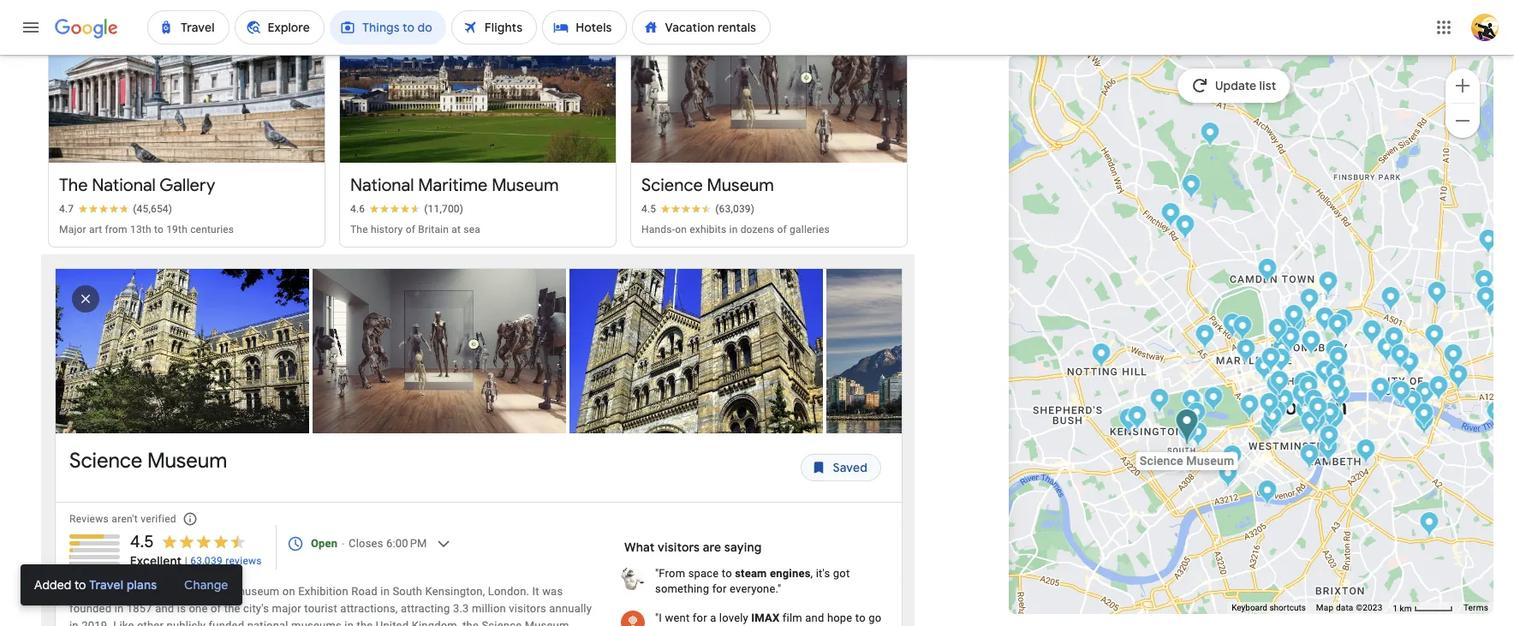 Task type: locate. For each thing, give the bounding box(es) containing it.
list
[[56, 161, 1084, 542]]

london transport museum image
[[1316, 359, 1335, 388]]

on down '4.5 out of 5 stars from 63,039 reviews' image
[[675, 223, 687, 235]]

4.5
[[642, 203, 656, 215], [130, 531, 154, 552]]

one
[[189, 602, 208, 615]]

marlborough image
[[1267, 373, 1286, 401]]

the up 4.7
[[59, 175, 88, 196]]

and up other
[[155, 602, 174, 615]]

visitors down 'it'
[[509, 602, 547, 615]]

the photographers' gallery image
[[1272, 347, 1292, 376]]

hunterian museum image
[[1329, 346, 1349, 374]]

burgh house image
[[1182, 173, 1202, 202]]

closes
[[349, 537, 383, 550]]

lambeth palace image
[[1320, 425, 1340, 453]]

saatchi gallery image
[[1223, 444, 1243, 472]]

what
[[625, 540, 655, 555]]

museums
[[291, 619, 342, 626]]

kenwood house image
[[1201, 121, 1220, 150]]

|
[[185, 555, 188, 567]]

zoom in map image
[[1453, 75, 1474, 96]]

the design museum image
[[1119, 407, 1139, 436]]

camden art centre image
[[1161, 202, 1181, 230]]

to
[[154, 223, 164, 235], [722, 567, 732, 580], [75, 577, 86, 593], [856, 612, 866, 624]]

0 horizontal spatial on
[[283, 585, 295, 598]]

science up founded
[[92, 585, 132, 598]]

city's
[[243, 602, 269, 615]]

battersea power station image
[[1258, 479, 1278, 508]]

crime museum image
[[1309, 396, 1328, 425]]

1 horizontal spatial 4.5
[[642, 203, 656, 215]]

museum
[[235, 585, 280, 598]]

major
[[203, 585, 232, 598], [272, 602, 302, 615]]

the down attractions,
[[357, 619, 373, 626]]

major up national
[[272, 602, 302, 615]]

for right went
[[693, 612, 707, 624]]

to left go
[[856, 612, 866, 624]]

4.5 up hands-
[[642, 203, 656, 215]]

4.5 up 'excellent'
[[130, 531, 154, 552]]

national up 4.6
[[350, 175, 414, 196]]

grant museum of zoology image
[[1284, 312, 1304, 341]]

major up the "one"
[[203, 585, 232, 598]]

4.7 out of 5 stars from 45,654 reviews image
[[59, 202, 172, 216]]

list item
[[570, 161, 827, 542], [56, 269, 313, 433], [313, 269, 570, 433], [827, 269, 1084, 433]]

attractions,
[[340, 602, 398, 615]]

banqueting house image
[[1304, 389, 1324, 417]]

on inside the science museum is a major museum on exhibition road in south kensington, london. it was founded in 1857 and is one of the city's major tourist attractions, attracting 3.3 million visitors annually in 2019. like other publicly funded national museums in the united kingdom, the science muse
[[283, 585, 295, 598]]

map data ©2023
[[1317, 603, 1383, 613]]

,
[[811, 567, 813, 580]]

0 horizontal spatial national
[[92, 175, 156, 196]]

1 vertical spatial visitors
[[509, 602, 547, 615]]

fashion and textile museum image
[[1415, 402, 1435, 431]]

0 vertical spatial a
[[194, 585, 200, 598]]

the down the 3.3
[[463, 619, 479, 626]]

0 vertical spatial on
[[675, 223, 687, 235]]

1 horizontal spatial visitors
[[658, 540, 700, 555]]

"from space to steam engines
[[655, 567, 811, 580]]

and inside film and hope to go
[[806, 612, 825, 624]]

0 vertical spatial the
[[59, 175, 88, 196]]

are
[[703, 540, 722, 555]]

got
[[833, 567, 850, 580]]

polish institute and sikorski museum image
[[1187, 401, 1207, 430]]

for inside , it's got something for everyone."
[[713, 582, 727, 595]]

in down founded
[[69, 619, 79, 626]]

0 vertical spatial 4.5
[[642, 203, 656, 215]]

the
[[224, 602, 240, 615], [357, 619, 373, 626], [463, 619, 479, 626]]

in up the like
[[114, 602, 124, 615]]

guildhall art gallery image
[[1391, 345, 1411, 373]]

trafalgar square image
[[1299, 375, 1319, 403]]

1 horizontal spatial major
[[272, 602, 302, 615]]

the national gallery
[[59, 175, 215, 196]]

1 horizontal spatial a
[[710, 612, 717, 624]]

1 horizontal spatial and
[[806, 612, 825, 624]]

the state rooms image
[[1263, 406, 1283, 434]]

update
[[1216, 78, 1257, 93]]

added to travel plans
[[34, 577, 157, 593]]

6:00 pm
[[386, 537, 427, 550]]

a left lovely
[[710, 612, 717, 624]]

museum of london image
[[1377, 336, 1397, 365]]

4.5 for 4.5 out of 5 stars from 63,039 reviews. excellent. element
[[130, 531, 154, 552]]

london canal museum image
[[1319, 270, 1339, 299]]

sainsbury wing image
[[1294, 371, 1314, 400]]

the postal museum image
[[1334, 308, 1354, 336]]

0 horizontal spatial of
[[211, 602, 221, 615]]

national
[[92, 175, 156, 196], [350, 175, 414, 196]]

science museum image
[[1176, 408, 1199, 447]]

road
[[351, 585, 378, 598]]

1 horizontal spatial national
[[350, 175, 414, 196]]

the cinema museum image
[[1357, 438, 1376, 467]]

art
[[89, 223, 102, 235]]

the for the history of britain at sea
[[350, 223, 368, 235]]

terms link
[[1464, 603, 1489, 613]]

"i
[[655, 612, 662, 624]]

vagina museum image
[[1477, 286, 1496, 314]]

1 vertical spatial for
[[693, 612, 707, 624]]

the cartoon museum image
[[1273, 337, 1292, 365]]

1 vertical spatial science museum
[[69, 448, 227, 474]]

film
[[783, 612, 803, 624]]

4.5 inside image
[[642, 203, 656, 215]]

victoria and albert museum image
[[1189, 421, 1208, 449]]

of right the "one"
[[211, 602, 221, 615]]

national
[[247, 619, 288, 626]]

13th
[[130, 223, 151, 235]]

maritime
[[418, 175, 488, 196]]

open
[[311, 537, 338, 550]]

0 horizontal spatial and
[[155, 602, 174, 615]]

museum up reviews aren't verified icon
[[147, 448, 227, 474]]

0 vertical spatial major
[[203, 585, 232, 598]]

saying
[[725, 540, 762, 555]]

winchester palace image
[[1392, 380, 1411, 408]]

visitors inside the science museum is a major museum on exhibition road in south kensington, london. it was founded in 1857 and is one of the city's major tourist attractions, attracting 3.3 million visitors annually in 2019. like other publicly funded national museums in the united kingdom, the science muse
[[509, 602, 547, 615]]

museum of the order of saint john image
[[1363, 319, 1382, 347]]

63,039 reviews link
[[190, 554, 262, 568]]

1 horizontal spatial science museum
[[642, 175, 774, 196]]

on right "museum"
[[283, 585, 295, 598]]

museum inside the science museum is a major museum on exhibition road in south kensington, london. it was founded in 1857 and is one of the city's major tourist attractions, attracting 3.3 million visitors annually in 2019. like other publicly funded national museums in the united kingdom, the science muse
[[135, 585, 179, 598]]

the for the national gallery
[[59, 175, 88, 196]]

1 vertical spatial on
[[283, 585, 295, 598]]

(11,700)
[[424, 203, 464, 215]]

change button
[[172, 565, 241, 606]]

dozens
[[741, 223, 775, 235]]

©2023
[[1356, 603, 1383, 613]]

science museum element
[[69, 447, 227, 488]]

is
[[182, 585, 191, 598], [177, 602, 186, 615]]

space
[[689, 567, 719, 580]]

is up the "one"
[[182, 585, 191, 598]]

⋅
[[341, 537, 346, 550]]

national up 4.7 out of 5 stars from 45,654 reviews image
[[92, 175, 156, 196]]

go
[[869, 612, 882, 624]]

a up the "one"
[[194, 585, 200, 598]]

the for the science museum is a major museum on exhibition road in south kensington, london. it was founded in 1857 and is one of the city's major tourist attractions, attracting 3.3 million visitors annually in 2019. like other publicly funded national museums in the united kingdom, the science muse
[[69, 585, 89, 598]]

exhibits
[[690, 223, 727, 235]]

sambourne house image
[[1128, 405, 1148, 433]]

1 km
[[1394, 604, 1414, 613]]

publicly
[[167, 619, 206, 626]]

1 vertical spatial is
[[177, 602, 186, 615]]

lovely
[[720, 612, 749, 624]]

2 national from the left
[[350, 175, 414, 196]]

is up 'publicly'
[[177, 602, 186, 615]]

waterloo bridge image
[[1328, 373, 1347, 401]]

serpentine gallery image
[[1182, 389, 1202, 417]]

1857
[[127, 602, 152, 615]]

founded
[[69, 602, 112, 615]]

westminster abbey image
[[1301, 410, 1321, 438]]

1 horizontal spatial the
[[357, 619, 373, 626]]

status
[[21, 565, 1494, 606]]

the down 4.6
[[350, 223, 368, 235]]

of down 4.6 out of 5 stars from 11,700 reviews image
[[406, 223, 416, 235]]

0 horizontal spatial a
[[194, 585, 200, 598]]

"i went for a lovely imax
[[655, 612, 780, 624]]

reviews
[[69, 513, 109, 525]]

went
[[665, 612, 690, 624]]

to inside film and hope to go
[[856, 612, 866, 624]]

0 vertical spatial for
[[713, 582, 727, 595]]

the green park image
[[1260, 392, 1280, 420]]

sir john soane's museum image
[[1326, 339, 1346, 367]]

science museum up verified
[[69, 448, 227, 474]]

bank of england museum image
[[1400, 351, 1420, 379]]

like
[[113, 619, 134, 626]]

in
[[730, 223, 738, 235], [381, 585, 390, 598], [114, 602, 124, 615], [69, 619, 79, 626], [345, 619, 354, 626]]

the up funded
[[224, 602, 240, 615]]

hope
[[828, 612, 853, 624]]

0 horizontal spatial 4.5
[[130, 531, 154, 552]]

the clink prison museum image
[[1389, 379, 1409, 407]]

jewish museum london image
[[1258, 257, 1278, 286]]

1 vertical spatial the
[[350, 223, 368, 235]]

the
[[59, 175, 88, 196], [350, 223, 368, 235], [69, 585, 89, 598]]

the shard image
[[1403, 389, 1423, 418]]

natural history museum image
[[1178, 420, 1198, 449]]

0 horizontal spatial science museum
[[69, 448, 227, 474]]

0 horizontal spatial visitors
[[509, 602, 547, 615]]

national portrait gallery image
[[1299, 370, 1319, 398]]

main menu image
[[21, 17, 41, 38]]

science museum
[[642, 175, 774, 196], [69, 448, 227, 474]]

science up reviews
[[69, 448, 143, 474]]

tate modern image
[[1371, 377, 1391, 405]]

museum up 1857
[[135, 585, 179, 598]]

gallery
[[160, 175, 215, 196]]

the up founded
[[69, 585, 89, 598]]

2 vertical spatial the
[[69, 585, 89, 598]]

visitors up "from
[[658, 540, 700, 555]]

british muzeun image
[[1302, 329, 1322, 358]]

to up founded
[[75, 577, 86, 593]]

museum right maritime on the top left
[[492, 175, 559, 196]]

the science museum is a major museum on exhibition road in south kensington, london. it was founded in 1857 and is one of the city's major tourist attractions, attracting 3.3 million visitors annually in 2019. like other publicly funded national museums in the united kingdom, the science muse
[[69, 585, 592, 626]]

in down "(63,039)"
[[730, 223, 738, 235]]

, it's got something for everyone."
[[655, 567, 850, 595]]

the inside the science museum is a major museum on exhibition road in south kensington, london. it was founded in 1857 and is one of the city's major tourist attractions, attracting 3.3 million visitors annually in 2019. like other publicly funded national museums in the united kingdom, the science muse
[[69, 585, 89, 598]]

for down the "from space to steam engines
[[713, 582, 727, 595]]

science museum up '4.5 out of 5 stars from 63,039 reviews' image
[[642, 175, 774, 196]]

united
[[376, 619, 409, 626]]

excellent
[[130, 553, 182, 569]]

1 horizontal spatial for
[[713, 582, 727, 595]]

science up '4.5 out of 5 stars from 63,039 reviews' image
[[642, 175, 703, 196]]

1 vertical spatial 4.5
[[130, 531, 154, 552]]

white cube image
[[1415, 409, 1435, 437]]

shortcuts
[[1270, 603, 1306, 613]]

and
[[155, 602, 174, 615], [806, 612, 825, 624]]

to right 13th
[[154, 223, 164, 235]]

for
[[713, 582, 727, 595], [693, 612, 707, 624]]

of right dozens
[[778, 223, 787, 235]]

and right film
[[806, 612, 825, 624]]

1 horizontal spatial on
[[675, 223, 687, 235]]

other
[[137, 619, 164, 626]]

science down million
[[482, 619, 522, 626]]

victoria miro image
[[1382, 286, 1401, 314]]

it
[[532, 585, 540, 598]]

a
[[194, 585, 200, 598], [710, 612, 717, 624]]

kingdom,
[[412, 619, 460, 626]]



Task type: describe. For each thing, give the bounding box(es) containing it.
list
[[1260, 78, 1277, 93]]

1 national from the left
[[92, 175, 156, 196]]

what visitors are saying
[[625, 540, 762, 555]]

annually
[[549, 602, 592, 615]]

imax
[[752, 612, 780, 624]]

63,039
[[190, 555, 223, 567]]

pollocks toy museum image
[[1281, 326, 1301, 354]]

4.6
[[350, 203, 365, 215]]

to right space
[[722, 567, 732, 580]]

guildhall image
[[1391, 343, 1411, 371]]

jack the ripper museum image
[[1449, 364, 1469, 392]]

churchill war rooms image
[[1296, 399, 1316, 427]]

keyboard
[[1232, 603, 1268, 613]]

of inside the science museum is a major museum on exhibition road in south kensington, london. it was founded in 1857 and is one of the city's major tourist attractions, attracting 3.3 million visitors annually in 2019. like other publicly funded national museums in the united kingdom, the science muse
[[211, 602, 221, 615]]

film and hope to go
[[655, 612, 882, 626]]

in down attractions,
[[345, 619, 354, 626]]

4.5 out of 5 stars from 63,039 reviews. excellent. element
[[130, 531, 262, 570]]

added
[[34, 577, 72, 593]]

national army museum image
[[1219, 462, 1238, 490]]

major art from 13th to 19th centuries
[[59, 223, 234, 235]]

the national gallery image
[[1298, 371, 1318, 400]]

london fire brigade museum image
[[1319, 437, 1339, 465]]

petrie museum of egyptian archaeology image
[[1287, 312, 1307, 341]]

st james's palace image
[[1275, 389, 1295, 417]]

the viktor wynd museum of curiosities, fine art & unnatural history image
[[1475, 269, 1495, 297]]

brunel museum image
[[1487, 401, 1507, 429]]

apsley house image
[[1240, 394, 1260, 422]]

"from
[[655, 567, 686, 580]]

1 horizontal spatial of
[[406, 223, 416, 235]]

3.3
[[453, 602, 469, 615]]

barbican centre image
[[1385, 326, 1405, 354]]

1 km button
[[1388, 602, 1459, 615]]

the queen's gallery, buckingham palace image
[[1263, 408, 1283, 437]]

travel
[[89, 577, 124, 593]]

from
[[105, 223, 127, 235]]

something
[[655, 582, 710, 595]]

funded
[[209, 619, 244, 626]]

data
[[1336, 603, 1354, 613]]

the history of britain at sea
[[350, 223, 481, 235]]

south
[[393, 585, 422, 598]]

19th
[[166, 223, 188, 235]]

(45,654)
[[133, 203, 172, 215]]

attracting
[[401, 602, 450, 615]]

parasol unit foundation for contemporary art image
[[1268, 317, 1288, 346]]

florence nightingale museum image
[[1325, 407, 1345, 435]]

2 horizontal spatial the
[[463, 619, 479, 626]]

tourist
[[304, 602, 338, 615]]

royal academy of arts image
[[1270, 370, 1290, 398]]

hayward gallery image
[[1331, 383, 1351, 411]]

galleries
[[790, 223, 830, 235]]

whitechapel gallery image
[[1444, 343, 1464, 371]]

handel hendrix house image
[[1255, 355, 1274, 383]]

foundling museum image
[[1316, 306, 1335, 335]]

change
[[184, 577, 229, 593]]

was
[[542, 585, 563, 598]]

hms belfast image
[[1416, 381, 1435, 409]]

4.5 for '4.5 out of 5 stars from 63,039 reviews' image
[[642, 203, 656, 215]]

1 vertical spatial a
[[710, 612, 717, 624]]

a inside the science museum is a major museum on exhibition road in south kensington, london. it was founded in 1857 and is one of the city's major tourist attractions, attracting 3.3 million visitors annually in 2019. like other publicly funded national museums in the united kingdom, the science muse
[[194, 585, 200, 598]]

0 horizontal spatial the
[[224, 602, 240, 615]]

twist museum image
[[1262, 347, 1281, 375]]

plans
[[127, 577, 157, 593]]

map
[[1317, 603, 1334, 613]]

saved
[[833, 460, 868, 475]]

the british museum image
[[1302, 329, 1322, 358]]

reviews aren't verified
[[69, 513, 176, 525]]

dennis severs' house image
[[1425, 323, 1445, 352]]

4.6 out of 5 stars from 11,700 reviews image
[[350, 202, 464, 216]]

the british library image
[[1300, 287, 1320, 316]]

london.
[[488, 585, 530, 598]]

sea life london aquarium image
[[1321, 401, 1340, 430]]

0 horizontal spatial for
[[693, 612, 707, 624]]

update list button
[[1178, 69, 1291, 103]]

saved button
[[801, 447, 882, 488]]

tate britain image
[[1300, 443, 1320, 472]]

map region
[[971, 0, 1515, 620]]

the wallace collection image
[[1237, 338, 1256, 366]]

hands-on exhibits in dozens of galleries
[[642, 223, 830, 235]]

in right road
[[381, 585, 390, 598]]

museum of the home image
[[1428, 281, 1447, 309]]

kensington palace image
[[1150, 388, 1170, 416]]

and inside the science museum is a major museum on exhibition road in south kensington, london. it was founded in 1857 and is one of the city's major tourist attractions, attracting 3.3 million visitors annually in 2019. like other publicly funded national museums in the united kingdom, the science muse
[[155, 602, 174, 615]]

buckingham palace image
[[1265, 402, 1285, 431]]

the serpentine image
[[1204, 386, 1224, 414]]

at
[[452, 223, 461, 235]]

tower of london image
[[1429, 375, 1449, 403]]

0 vertical spatial is
[[182, 585, 191, 598]]

update list
[[1216, 78, 1277, 93]]

everyone."
[[730, 582, 782, 595]]

zoom out map image
[[1453, 110, 1474, 131]]

lisson gallery image
[[1196, 323, 1215, 352]]

status containing added to
[[21, 565, 1494, 606]]

verified
[[141, 513, 176, 525]]

terms
[[1464, 603, 1489, 613]]

young v&a image
[[1481, 291, 1501, 319]]

freud museum london image
[[1176, 214, 1196, 242]]

1
[[1394, 604, 1398, 613]]

museum up "(63,039)"
[[707, 175, 774, 196]]

madame tussauds london image
[[1233, 315, 1253, 343]]

0 horizontal spatial major
[[203, 585, 232, 598]]

it's
[[816, 567, 831, 580]]

museum of brands image
[[1092, 342, 1112, 371]]

hands-
[[642, 223, 675, 235]]

the sherlock holmes museum image
[[1223, 312, 1243, 341]]

kensington,
[[425, 585, 485, 598]]

open ⋅ closes 6:00 pm
[[311, 537, 427, 550]]

reviews aren't verified image
[[170, 498, 211, 540]]

sea
[[464, 223, 481, 235]]

victoria memorial image
[[1268, 400, 1287, 428]]

2 horizontal spatial of
[[778, 223, 787, 235]]

aren't
[[112, 513, 138, 525]]

reviews
[[226, 555, 262, 567]]

2019.
[[82, 619, 110, 626]]

britain
[[418, 223, 449, 235]]

4.5 out of 5 stars from 63,039 reviews image
[[642, 202, 755, 216]]

keyboard shortcuts
[[1232, 603, 1306, 613]]

history
[[371, 223, 403, 235]]

0 vertical spatial science museum
[[642, 175, 774, 196]]

keyboard shortcuts button
[[1232, 602, 1306, 614]]

0 vertical spatial visitors
[[658, 540, 700, 555]]

1 vertical spatial major
[[272, 602, 302, 615]]

steam
[[735, 567, 767, 580]]

institute of contemporary arts image
[[1292, 383, 1312, 411]]

hackney museum image
[[1479, 228, 1499, 257]]

major
[[59, 223, 86, 235]]

the courtauld gallery image
[[1326, 361, 1346, 389]]

charles dickens museum image
[[1328, 313, 1348, 341]]

exhibition
[[298, 585, 349, 598]]

the royal mews, buckingham palace image
[[1261, 413, 1280, 441]]

south london gallery image
[[1420, 511, 1440, 539]]

somerset house image
[[1327, 363, 1346, 391]]

travel plans link
[[89, 571, 157, 600]]

km
[[1400, 604, 1412, 613]]

palace of westminster image
[[1307, 409, 1327, 437]]

close detail image
[[65, 278, 106, 319]]

wellcome collection image
[[1285, 304, 1304, 332]]



Task type: vqa. For each thing, say whether or not it's contained in the screenshot.
the 
no



